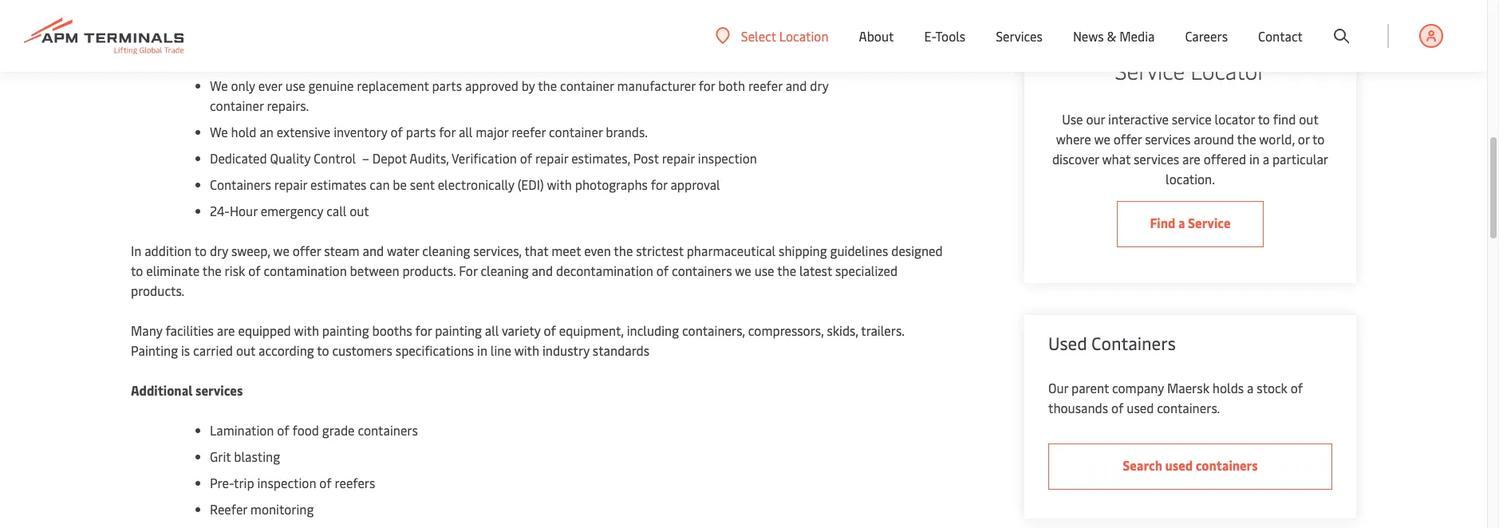 Task type: describe. For each thing, give the bounding box(es) containing it.
use our interactive service locator to find out where we offer services around the world, or to discover what services are offered in a particular location.
[[1052, 110, 1329, 188]]

location
[[779, 27, 829, 44]]

1 horizontal spatial with
[[514, 342, 539, 359]]

interactive
[[1108, 110, 1169, 128]]

to right or
[[1313, 130, 1325, 148]]

2 vertical spatial containers
[[1196, 457, 1258, 474]]

select
[[741, 27, 776, 44]]

thousands
[[1048, 399, 1108, 417]]

used containers
[[1048, 331, 1176, 355]]

trailers.
[[861, 322, 904, 339]]

parent
[[1072, 379, 1109, 397]]

water
[[387, 242, 419, 259]]

the right even
[[614, 242, 633, 259]]

blasting
[[234, 448, 280, 465]]

strictest
[[636, 242, 684, 259]]

1 horizontal spatial out
[[350, 202, 369, 219]]

1 vertical spatial container
[[210, 97, 264, 114]]

customers
[[332, 342, 393, 359]]

contact button
[[1258, 0, 1303, 72]]

0 horizontal spatial repair
[[274, 176, 307, 193]]

for
[[459, 262, 478, 279]]

in addition to dry sweep, we offer steam and water cleaning services, that meet even the strictest pharmaceutical shipping guidelines designed to eliminate the risk of contamination between products. for cleaning and decontamination of containers we use the latest specialized products.
[[131, 242, 943, 299]]

major
[[476, 123, 509, 140]]

painting
[[131, 342, 178, 359]]

reefer monitoring
[[210, 500, 314, 518]]

services,
[[473, 242, 522, 259]]

out inside many facilities are equipped with painting booths for painting all variety of equipment, including containers, compressors, skids, trailers. painting is carried out according to customers specifications in line with industry standards
[[236, 342, 255, 359]]

where
[[1056, 130, 1091, 148]]

dedicated quality control  – depot audits, verification of repair estimates, post repair inspection
[[210, 149, 757, 167]]

of inside many facilities are equipped with painting booths for painting all variety of equipment, including containers, compressors, skids, trailers. painting is carried out according to customers specifications in line with industry standards
[[544, 322, 556, 339]]

2 painting from the left
[[435, 322, 482, 339]]

1 vertical spatial with
[[294, 322, 319, 339]]

contamination
[[264, 262, 347, 279]]

we for we only ever use genuine replacement parts approved by the container manufacturer for both reefer and dry container repairs.
[[210, 77, 228, 94]]

by
[[522, 77, 535, 94]]

according
[[259, 342, 314, 359]]

genuine
[[308, 77, 354, 94]]

all inside many facilities are equipped with painting booths for painting all variety of equipment, including containers, compressors, skids, trailers. painting is carried out according to customers specifications in line with industry standards
[[485, 322, 499, 339]]

find
[[1150, 214, 1176, 232]]

&
[[1107, 27, 1117, 45]]

1 vertical spatial reefer
[[512, 123, 546, 140]]

1 horizontal spatial we
[[735, 262, 751, 279]]

food
[[292, 421, 319, 439]]

a inside "use our interactive service locator to find out where we offer services around the world, or to discover what services are offered in a particular location."
[[1263, 150, 1270, 168]]

1 vertical spatial used
[[1165, 457, 1193, 474]]

variety
[[502, 322, 541, 339]]

even
[[584, 242, 611, 259]]

containers.
[[1157, 399, 1220, 417]]

1 vertical spatial we
[[273, 242, 290, 259]]

be
[[393, 176, 407, 193]]

select location button
[[716, 27, 829, 44]]

post
[[633, 149, 659, 167]]

0 horizontal spatial service
[[1115, 55, 1185, 86]]

depot
[[372, 149, 407, 167]]

additional services
[[131, 381, 243, 399]]

pre-
[[210, 474, 234, 492]]

facilities
[[166, 322, 214, 339]]

replacement
[[357, 77, 429, 94]]

0 vertical spatial services
[[1145, 130, 1191, 148]]

guidelines
[[830, 242, 888, 259]]

0 vertical spatial containers
[[210, 176, 271, 193]]

our
[[1048, 379, 1068, 397]]

compressors,
[[748, 322, 824, 339]]

booths
[[372, 322, 412, 339]]

dry inside in addition to dry sweep, we offer steam and water cleaning services, that meet even the strictest pharmaceutical shipping guidelines designed to eliminate the risk of contamination between products. for cleaning and decontamination of containers we use the latest specialized products.
[[210, 242, 228, 259]]

the down shipping
[[777, 262, 796, 279]]

services
[[996, 27, 1043, 45]]

equipped
[[238, 322, 291, 339]]

parts for for
[[406, 123, 436, 140]]

is
[[181, 342, 190, 359]]

find services offered by apm terminals globally image
[[1048, 0, 1332, 31]]

e-
[[924, 27, 936, 45]]

an
[[260, 123, 274, 140]]

dry inside we only ever use genuine replacement parts approved by the container manufacturer for both reefer and dry container repairs.
[[810, 77, 829, 94]]

both
[[718, 77, 745, 94]]

steam
[[324, 242, 360, 259]]

designed
[[891, 242, 943, 259]]

reefer inside we only ever use genuine replacement parts approved by the container manufacturer for both reefer and dry container repairs.
[[748, 77, 783, 94]]

0 horizontal spatial inspection
[[257, 474, 316, 492]]

1 vertical spatial and
[[363, 242, 384, 259]]

photographs
[[575, 176, 648, 193]]

reefers
[[335, 474, 375, 492]]

0 vertical spatial all
[[459, 123, 473, 140]]

search
[[1123, 457, 1162, 474]]

pre-trip inspection of reefers
[[210, 474, 375, 492]]

we inside "use our interactive service locator to find out where we offer services around the world, or to discover what services are offered in a particular location."
[[1094, 130, 1111, 148]]

electronically
[[438, 176, 514, 193]]

between
[[350, 262, 399, 279]]

specifications
[[396, 342, 474, 359]]

of right risk
[[248, 262, 261, 279]]

emergency
[[261, 202, 323, 219]]

search used containers link
[[1048, 444, 1332, 490]]

out inside "use our interactive service locator to find out where we offer services around the world, or to discover what services are offered in a particular location."
[[1299, 110, 1319, 128]]

shipping
[[779, 242, 827, 259]]

hold
[[231, 123, 257, 140]]

we for we hold an extensive inventory of parts for all major reefer container brands.
[[210, 123, 228, 140]]

brands.
[[606, 123, 648, 140]]

in inside many facilities are equipped with painting booths for painting all variety of equipment, including containers, compressors, skids, trailers. painting is carried out according to customers specifications in line with industry standards
[[477, 342, 487, 359]]

to inside many facilities are equipped with painting booths for painting all variety of equipment, including containers, compressors, skids, trailers. painting is carried out according to customers specifications in line with industry standards
[[317, 342, 329, 359]]

approval
[[671, 176, 720, 193]]

the inside "use our interactive service locator to find out where we offer services around the world, or to discover what services are offered in a particular location."
[[1237, 130, 1256, 148]]

location.
[[1166, 170, 1215, 188]]

24-hour emergency call out
[[210, 202, 369, 219]]

maersk
[[1167, 379, 1210, 397]]

1 vertical spatial cleaning
[[481, 262, 529, 279]]

or
[[1298, 130, 1310, 148]]

additional
[[131, 381, 193, 399]]

of left food in the left bottom of the page
[[277, 421, 289, 439]]

used
[[1048, 331, 1087, 355]]

particular
[[1273, 150, 1329, 168]]

of down strictest
[[656, 262, 669, 279]]

to down in
[[131, 262, 143, 279]]

parts for approved
[[432, 77, 462, 94]]

2 horizontal spatial with
[[547, 176, 572, 193]]

1 vertical spatial services
[[1134, 150, 1179, 168]]



Task type: locate. For each thing, give the bounding box(es) containing it.
grit blasting
[[210, 448, 280, 465]]

2 vertical spatial services
[[196, 381, 243, 399]]

audits,
[[410, 149, 449, 167]]

2 vertical spatial container
[[549, 123, 603, 140]]

1 horizontal spatial products.
[[402, 262, 456, 279]]

1 vertical spatial service
[[1188, 214, 1231, 232]]

about button
[[859, 0, 894, 72]]

1 vertical spatial containers
[[1092, 331, 1176, 355]]

0 horizontal spatial offer
[[293, 242, 321, 259]]

of up industry in the left of the page
[[544, 322, 556, 339]]

dry
[[810, 77, 829, 94], [210, 242, 228, 259]]

products. down eliminate
[[131, 282, 185, 299]]

containers,
[[682, 322, 745, 339]]

0 horizontal spatial use
[[285, 77, 305, 94]]

all left 'major'
[[459, 123, 473, 140]]

service down media
[[1115, 55, 1185, 86]]

1 horizontal spatial in
[[1249, 150, 1260, 168]]

0 vertical spatial used
[[1127, 399, 1154, 417]]

use up repairs.
[[285, 77, 305, 94]]

of right stock
[[1291, 379, 1303, 397]]

services down 'carried'
[[196, 381, 243, 399]]

grade
[[322, 421, 355, 439]]

0 vertical spatial we
[[1094, 130, 1111, 148]]

lamination
[[210, 421, 274, 439]]

1 horizontal spatial and
[[532, 262, 553, 279]]

for inside many facilities are equipped with painting booths for painting all variety of equipment, including containers, compressors, skids, trailers. painting is carried out according to customers specifications in line with industry standards
[[415, 322, 432, 339]]

0 horizontal spatial used
[[1127, 399, 1154, 417]]

parts left approved
[[432, 77, 462, 94]]

0 vertical spatial reefer
[[748, 77, 783, 94]]

a left stock
[[1247, 379, 1254, 397]]

and down 'that' at left top
[[532, 262, 553, 279]]

eliminate
[[146, 262, 200, 279]]

products. down water
[[402, 262, 456, 279]]

trip
[[234, 474, 254, 492]]

of
[[391, 123, 403, 140], [520, 149, 532, 167], [248, 262, 261, 279], [656, 262, 669, 279], [544, 322, 556, 339], [1291, 379, 1303, 397], [1111, 399, 1124, 417], [277, 421, 289, 439], [319, 474, 332, 492]]

container right by
[[560, 77, 614, 94]]

offer up contamination
[[293, 242, 321, 259]]

of left reefers on the bottom
[[319, 474, 332, 492]]

the down locator
[[1237, 130, 1256, 148]]

1 vertical spatial offer
[[293, 242, 321, 259]]

0 horizontal spatial a
[[1178, 214, 1185, 232]]

1 vertical spatial dry
[[210, 242, 228, 259]]

are up location.
[[1183, 150, 1201, 168]]

2 vertical spatial with
[[514, 342, 539, 359]]

containers inside in addition to dry sweep, we offer steam and water cleaning services, that meet even the strictest pharmaceutical shipping guidelines designed to eliminate the risk of contamination between products. for cleaning and decontamination of containers we use the latest specialized products.
[[672, 262, 732, 279]]

for up "specifications"
[[415, 322, 432, 339]]

the
[[538, 77, 557, 94], [1237, 130, 1256, 148], [614, 242, 633, 259], [202, 262, 222, 279], [777, 262, 796, 279]]

0 horizontal spatial cleaning
[[422, 242, 470, 259]]

0 horizontal spatial containers
[[210, 176, 271, 193]]

services up location.
[[1134, 150, 1179, 168]]

1 vertical spatial parts
[[406, 123, 436, 140]]

verification
[[452, 149, 517, 167]]

ever
[[258, 77, 282, 94]]

reefer right 'major'
[[512, 123, 546, 140]]

to right addition
[[194, 242, 207, 259]]

offer
[[1114, 130, 1142, 148], [293, 242, 321, 259]]

container down only
[[210, 97, 264, 114]]

all up line
[[485, 322, 499, 339]]

sent
[[410, 176, 435, 193]]

0 vertical spatial we
[[210, 77, 228, 94]]

a right find
[[1178, 214, 1185, 232]]

0 vertical spatial container
[[560, 77, 614, 94]]

with down variety
[[514, 342, 539, 359]]

1 we from the top
[[210, 77, 228, 94]]

0 vertical spatial offer
[[1114, 130, 1142, 148]]

1 vertical spatial containers
[[358, 421, 418, 439]]

search used containers
[[1123, 457, 1258, 474]]

2 horizontal spatial containers
[[1196, 457, 1258, 474]]

careers
[[1185, 27, 1228, 45]]

parts inside we only ever use genuine replacement parts approved by the container manufacturer for both reefer and dry container repairs.
[[432, 77, 462, 94]]

1 horizontal spatial used
[[1165, 457, 1193, 474]]

1 horizontal spatial dry
[[810, 77, 829, 94]]

inspection up monitoring
[[257, 474, 316, 492]]

only
[[231, 77, 255, 94]]

in right offered
[[1249, 150, 1260, 168]]

dry down location
[[810, 77, 829, 94]]

containers down pharmaceutical
[[672, 262, 732, 279]]

1 vertical spatial in
[[477, 342, 487, 359]]

1 vertical spatial we
[[210, 123, 228, 140]]

1 horizontal spatial painting
[[435, 322, 482, 339]]

for down post
[[651, 176, 667, 193]]

0 vertical spatial inspection
[[698, 149, 757, 167]]

1 horizontal spatial inspection
[[698, 149, 757, 167]]

2 horizontal spatial a
[[1263, 150, 1270, 168]]

find a service
[[1150, 214, 1231, 232]]

container up estimates,
[[549, 123, 603, 140]]

use inside we only ever use genuine replacement parts approved by the container manufacturer for both reefer and dry container repairs.
[[285, 77, 305, 94]]

a
[[1263, 150, 1270, 168], [1178, 214, 1185, 232], [1247, 379, 1254, 397]]

we down our
[[1094, 130, 1111, 148]]

dedicated
[[210, 149, 267, 167]]

0 horizontal spatial containers
[[358, 421, 418, 439]]

a down 'world,'
[[1263, 150, 1270, 168]]

1 vertical spatial use
[[755, 262, 774, 279]]

products.
[[402, 262, 456, 279], [131, 282, 185, 299]]

use inside in addition to dry sweep, we offer steam and water cleaning services, that meet even the strictest pharmaceutical shipping guidelines designed to eliminate the risk of contamination between products. for cleaning and decontamination of containers we use the latest specialized products.
[[755, 262, 774, 279]]

inspection up approval
[[698, 149, 757, 167]]

1 vertical spatial inspection
[[257, 474, 316, 492]]

what
[[1102, 150, 1131, 168]]

our parent company maersk holds a stock of thousands of used containers.
[[1048, 379, 1303, 417]]

the left risk
[[202, 262, 222, 279]]

0 vertical spatial parts
[[432, 77, 462, 94]]

we inside we only ever use genuine replacement parts approved by the container manufacturer for both reefer and dry container repairs.
[[210, 77, 228, 94]]

and
[[786, 77, 807, 94], [363, 242, 384, 259], [532, 262, 553, 279]]

1 horizontal spatial containers
[[672, 262, 732, 279]]

used inside 'our parent company maersk holds a stock of thousands of used containers.'
[[1127, 399, 1154, 417]]

tools
[[936, 27, 966, 45]]

e-tools
[[924, 27, 966, 45]]

used right search
[[1165, 457, 1193, 474]]

with up according
[[294, 322, 319, 339]]

and down location
[[786, 77, 807, 94]]

equipment,
[[559, 322, 624, 339]]

container
[[560, 77, 614, 94], [210, 97, 264, 114], [549, 123, 603, 140]]

1 horizontal spatial all
[[485, 322, 499, 339]]

many facilities are equipped with painting booths for painting all variety of equipment, including containers, compressors, skids, trailers. painting is carried out according to customers specifications in line with industry standards
[[131, 322, 904, 359]]

the right by
[[538, 77, 557, 94]]

service right find
[[1188, 214, 1231, 232]]

0 vertical spatial are
[[1183, 150, 1201, 168]]

0 horizontal spatial are
[[217, 322, 235, 339]]

parts up audits,
[[406, 123, 436, 140]]

0 horizontal spatial reefer
[[512, 123, 546, 140]]

are
[[1183, 150, 1201, 168], [217, 322, 235, 339]]

we left only
[[210, 77, 228, 94]]

and up between
[[363, 242, 384, 259]]

reefer
[[210, 500, 247, 518]]

quality
[[270, 149, 311, 167]]

use
[[1062, 110, 1083, 128]]

to
[[1258, 110, 1270, 128], [1313, 130, 1325, 148], [194, 242, 207, 259], [131, 262, 143, 279], [317, 342, 329, 359]]

offer inside "use our interactive service locator to find out where we offer services around the world, or to discover what services are offered in a particular location."
[[1114, 130, 1142, 148]]

used down company
[[1127, 399, 1154, 417]]

0 vertical spatial use
[[285, 77, 305, 94]]

services button
[[996, 0, 1043, 72]]

in left line
[[477, 342, 487, 359]]

find
[[1273, 110, 1296, 128]]

the inside we only ever use genuine replacement parts approved by the container manufacturer for both reefer and dry container repairs.
[[538, 77, 557, 94]]

0 vertical spatial products.
[[402, 262, 456, 279]]

are inside many facilities are equipped with painting booths for painting all variety of equipment, including containers, compressors, skids, trailers. painting is carried out according to customers specifications in line with industry standards
[[217, 322, 235, 339]]

for
[[699, 77, 715, 94], [439, 123, 456, 140], [651, 176, 667, 193], [415, 322, 432, 339]]

cleaning down services,
[[481, 262, 529, 279]]

in inside "use our interactive service locator to find out where we offer services around the world, or to discover what services are offered in a particular location."
[[1249, 150, 1260, 168]]

0 horizontal spatial in
[[477, 342, 487, 359]]

0 vertical spatial out
[[1299, 110, 1319, 128]]

we down pharmaceutical
[[735, 262, 751, 279]]

used
[[1127, 399, 1154, 417], [1165, 457, 1193, 474]]

approved
[[465, 77, 519, 94]]

cleaning up for
[[422, 242, 470, 259]]

2 horizontal spatial out
[[1299, 110, 1319, 128]]

monitoring
[[250, 500, 314, 518]]

0 vertical spatial with
[[547, 176, 572, 193]]

use down pharmaceutical
[[755, 262, 774, 279]]

for up audits,
[[439, 123, 456, 140]]

1 vertical spatial a
[[1178, 214, 1185, 232]]

discover
[[1052, 150, 1099, 168]]

2 horizontal spatial and
[[786, 77, 807, 94]]

industry
[[543, 342, 590, 359]]

0 horizontal spatial all
[[459, 123, 473, 140]]

1 vertical spatial are
[[217, 322, 235, 339]]

0 vertical spatial containers
[[672, 262, 732, 279]]

to left find
[[1258, 110, 1270, 128]]

service locator
[[1115, 55, 1266, 86]]

repair up approval
[[662, 149, 695, 167]]

of up depot
[[391, 123, 403, 140]]

2 horizontal spatial repair
[[662, 149, 695, 167]]

containers up company
[[1092, 331, 1176, 355]]

extensive
[[277, 123, 331, 140]]

out down 'equipped'
[[236, 342, 255, 359]]

with
[[547, 176, 572, 193], [294, 322, 319, 339], [514, 342, 539, 359]]

1 horizontal spatial repair
[[535, 149, 568, 167]]

all
[[459, 123, 473, 140], [485, 322, 499, 339]]

1 painting from the left
[[322, 322, 369, 339]]

call
[[326, 202, 347, 219]]

news
[[1073, 27, 1104, 45]]

1 vertical spatial products.
[[131, 282, 185, 299]]

a inside 'our parent company maersk holds a stock of thousands of used containers.'
[[1247, 379, 1254, 397]]

2 vertical spatial we
[[735, 262, 751, 279]]

(edi)
[[518, 176, 544, 193]]

estimates
[[310, 176, 367, 193]]

0 horizontal spatial we
[[273, 242, 290, 259]]

0 horizontal spatial dry
[[210, 242, 228, 259]]

select location
[[741, 27, 829, 44]]

0 vertical spatial dry
[[810, 77, 829, 94]]

0 horizontal spatial out
[[236, 342, 255, 359]]

containers right "grade"
[[358, 421, 418, 439]]

our
[[1086, 110, 1105, 128]]

use
[[285, 77, 305, 94], [755, 262, 774, 279]]

2 we from the top
[[210, 123, 228, 140]]

1 horizontal spatial service
[[1188, 214, 1231, 232]]

repair down quality
[[274, 176, 307, 193]]

2 vertical spatial and
[[532, 262, 553, 279]]

of up (edi)
[[520, 149, 532, 167]]

to right according
[[317, 342, 329, 359]]

0 horizontal spatial with
[[294, 322, 319, 339]]

0 vertical spatial in
[[1249, 150, 1260, 168]]

are up 'carried'
[[217, 322, 235, 339]]

24-
[[210, 202, 230, 219]]

of down company
[[1111, 399, 1124, 417]]

1 horizontal spatial a
[[1247, 379, 1254, 397]]

holds
[[1213, 379, 1244, 397]]

1 horizontal spatial containers
[[1092, 331, 1176, 355]]

are inside "use our interactive service locator to find out where we offer services around the world, or to discover what services are offered in a particular location."
[[1183, 150, 1201, 168]]

repair
[[535, 149, 568, 167], [662, 149, 695, 167], [274, 176, 307, 193]]

and inside we only ever use genuine replacement parts approved by the container manufacturer for both reefer and dry container repairs.
[[786, 77, 807, 94]]

services down service
[[1145, 130, 1191, 148]]

1 vertical spatial out
[[350, 202, 369, 219]]

with right (edi)
[[547, 176, 572, 193]]

containers down containers.
[[1196, 457, 1258, 474]]

decontamination
[[556, 262, 653, 279]]

0 vertical spatial service
[[1115, 55, 1185, 86]]

2 vertical spatial a
[[1247, 379, 1254, 397]]

in
[[131, 242, 141, 259]]

0 horizontal spatial painting
[[322, 322, 369, 339]]

1 horizontal spatial offer
[[1114, 130, 1142, 148]]

we right sweep,
[[273, 242, 290, 259]]

offer inside in addition to dry sweep, we offer steam and water cleaning services, that meet even the strictest pharmaceutical shipping guidelines designed to eliminate the risk of contamination between products. for cleaning and decontamination of containers we use the latest specialized products.
[[293, 242, 321, 259]]

2 horizontal spatial we
[[1094, 130, 1111, 148]]

we left hold
[[210, 123, 228, 140]]

dry up risk
[[210, 242, 228, 259]]

0 horizontal spatial and
[[363, 242, 384, 259]]

for left both at the top left
[[699, 77, 715, 94]]

2 vertical spatial out
[[236, 342, 255, 359]]

locator
[[1191, 55, 1266, 86]]

0 vertical spatial cleaning
[[422, 242, 470, 259]]

offer down interactive
[[1114, 130, 1142, 148]]

e-tools button
[[924, 0, 966, 72]]

out up or
[[1299, 110, 1319, 128]]

we
[[210, 77, 228, 94], [210, 123, 228, 140]]

1 vertical spatial all
[[485, 322, 499, 339]]

careers button
[[1185, 0, 1228, 72]]

containers down the dedicated
[[210, 176, 271, 193]]

out
[[1299, 110, 1319, 128], [350, 202, 369, 219], [236, 342, 255, 359]]

risk
[[225, 262, 245, 279]]

inspection
[[698, 149, 757, 167], [257, 474, 316, 492]]

1 horizontal spatial use
[[755, 262, 774, 279]]

world,
[[1259, 130, 1295, 148]]

painting up customers
[[322, 322, 369, 339]]

containers repair estimates can be sent electronically (edi) with photographs for approval
[[210, 176, 720, 193]]

0 horizontal spatial products.
[[131, 282, 185, 299]]

can
[[370, 176, 390, 193]]

painting up "specifications"
[[435, 322, 482, 339]]

cleaning
[[422, 242, 470, 259], [481, 262, 529, 279]]

reefer right both at the top left
[[748, 77, 783, 94]]

specialized
[[835, 262, 898, 279]]

1 horizontal spatial cleaning
[[481, 262, 529, 279]]

for inside we only ever use genuine replacement parts approved by the container manufacturer for both reefer and dry container repairs.
[[699, 77, 715, 94]]

out right call
[[350, 202, 369, 219]]

many
[[131, 322, 162, 339]]

parts
[[432, 77, 462, 94], [406, 123, 436, 140]]

repair up (edi)
[[535, 149, 568, 167]]

stock
[[1257, 379, 1288, 397]]

line
[[491, 342, 511, 359]]

1 horizontal spatial are
[[1183, 150, 1201, 168]]

0 vertical spatial a
[[1263, 150, 1270, 168]]



Task type: vqa. For each thing, say whether or not it's contained in the screenshot.
smarter
no



